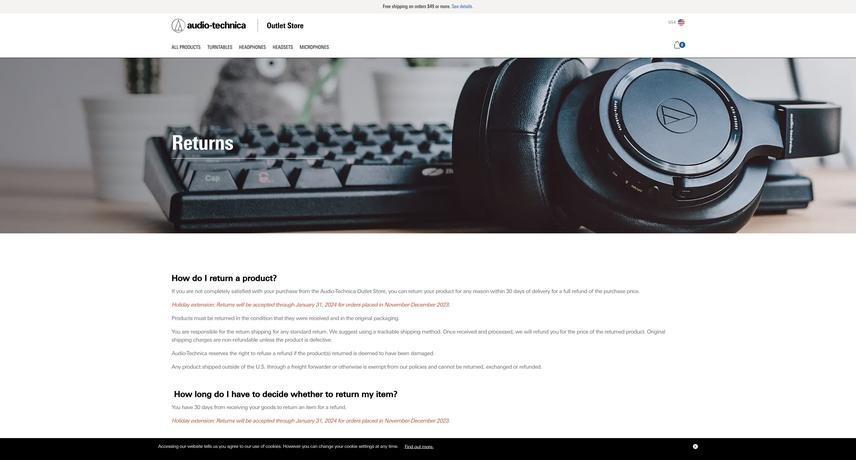 Task type: vqa. For each thing, say whether or not it's contained in the screenshot.
All
yes



Task type: locate. For each thing, give the bounding box(es) containing it.
and left "processed,"
[[478, 329, 487, 335]]

1 horizontal spatial received
[[457, 329, 477, 335]]

2 november- from the top
[[385, 418, 411, 424]]

and up we
[[330, 315, 339, 322]]

for up suggest
[[338, 302, 344, 308]]

holiday down if
[[172, 302, 190, 308]]

1 vertical spatial can
[[311, 444, 318, 450]]

1 placed from the top
[[362, 302, 378, 308]]

1 vertical spatial january
[[296, 418, 315, 424]]

2 vertical spatial do
[[192, 444, 202, 453]]

returned up otherwise
[[332, 350, 352, 357]]

is inside you are responsible for the return shipping for any standard return. we suggest using a trackable shipping method. once received and processed, we will refund you for the price of the returned product. original shipping charges are non-refundable unless the product is defective.
[[305, 337, 308, 343]]

a inside you are responsible for the return shipping for any standard return. we suggest using a trackable shipping method. once received and processed, we will refund you for the price of the returned product. original shipping charges are non-refundable unless the product is defective.
[[373, 329, 376, 335]]

placed down outlet
[[362, 302, 378, 308]]

1 horizontal spatial product
[[285, 337, 303, 343]]

be right the "cannot"
[[456, 364, 462, 370]]

technica left outlet
[[336, 288, 356, 295]]

1 vertical spatial through
[[267, 364, 286, 370]]

30 down 'long'
[[194, 405, 200, 411]]

1 vertical spatial you
[[172, 405, 181, 411]]

0 vertical spatial accepted
[[253, 302, 274, 308]]

any
[[172, 364, 181, 370]]

0 vertical spatial november-
[[385, 302, 411, 308]]

you right store,
[[389, 288, 397, 295]]

2 holiday from the top
[[172, 418, 190, 424]]

holiday extension: returns will be accepted through january 31, 2024 for orders placed in november-december 2023. down item
[[172, 418, 450, 424]]

a left refund.
[[326, 405, 329, 411]]

0 horizontal spatial is
[[305, 337, 308, 343]]

extension: up must
[[191, 302, 215, 308]]

out
[[415, 444, 421, 450]]

using
[[359, 329, 372, 335]]

0 vertical spatial extension:
[[191, 302, 215, 308]]

do left tells
[[192, 444, 202, 453]]

product(s)
[[307, 350, 331, 357]]

do for return
[[192, 273, 202, 283]]

1 horizontal spatial refund
[[534, 329, 549, 335]]

do
[[192, 273, 202, 283], [214, 390, 224, 399], [192, 444, 202, 453]]

1 extension: from the top
[[191, 302, 215, 308]]

decide
[[263, 390, 288, 399]]

1 vertical spatial any
[[281, 329, 289, 335]]

extension:
[[191, 302, 215, 308], [191, 418, 215, 424]]

0 vertical spatial will
[[236, 302, 244, 308]]

from left receiving
[[214, 405, 225, 411]]

placed up settings
[[362, 418, 378, 424]]

1 horizontal spatial days
[[514, 288, 525, 295]]

received right once
[[457, 329, 477, 335]]

days down 'long'
[[202, 405, 213, 411]]

damaged.
[[411, 350, 435, 357]]

audio-technica reserves the right to refuse a refund if the product(s) returned is deemed to have been damaged.
[[172, 350, 435, 357]]

to up you have 30 days from receiving your goods to return an item for a refund.
[[252, 390, 260, 399]]

how up if
[[172, 273, 190, 283]]

condition
[[251, 315, 273, 322]]

extension: up tells
[[191, 418, 215, 424]]

1 vertical spatial holiday
[[172, 418, 190, 424]]

is down standard
[[305, 337, 308, 343]]

us
[[213, 444, 218, 450]]

outside
[[222, 364, 240, 370]]

returned inside you are responsible for the return shipping for any standard return. we suggest using a trackable shipping method. once received and processed, we will refund you for the price of the returned product. original shipping charges are non-refundable unless the product is defective.
[[605, 329, 625, 335]]

0 horizontal spatial days
[[202, 405, 213, 411]]

how do i initiate the return?
[[172, 444, 281, 453]]

microphones
[[300, 44, 329, 50]]

products right all
[[180, 44, 201, 50]]

through
[[276, 302, 294, 308], [267, 364, 286, 370], [276, 418, 294, 424]]

with
[[252, 288, 263, 295]]

shipping up unless
[[251, 329, 271, 335]]

2024
[[325, 302, 337, 308], [325, 418, 337, 424]]

how left tells
[[172, 444, 190, 453]]

1 vertical spatial how
[[174, 390, 192, 399]]

from
[[299, 288, 310, 295], [387, 364, 399, 370], [214, 405, 225, 411]]

1 you from the top
[[172, 329, 181, 335]]

1 horizontal spatial audio-
[[321, 288, 336, 295]]

1 2024 from the top
[[325, 302, 337, 308]]

1 vertical spatial accepted
[[253, 418, 274, 424]]

otherwise
[[339, 364, 362, 370]]

website
[[188, 444, 203, 450]]

our left use
[[245, 444, 251, 450]]

of left delivery
[[526, 288, 531, 295]]

or left refunded.
[[514, 364, 518, 370]]

to right deemed
[[379, 350, 384, 357]]

received up return.
[[309, 315, 329, 322]]

price
[[577, 329, 589, 335]]

2 vertical spatial have
[[182, 405, 193, 411]]

you right the us
[[219, 444, 226, 450]]

tells
[[204, 444, 212, 450]]

within
[[491, 288, 505, 295]]

headsets link
[[273, 43, 300, 52]]

all
[[172, 44, 179, 50]]

1 vertical spatial are
[[182, 329, 189, 335]]

2 accepted from the top
[[253, 418, 274, 424]]

1 vertical spatial products
[[172, 315, 193, 322]]

through up products must be returned in the condition that they were received and in the original packaging. in the left bottom of the page
[[276, 302, 294, 308]]

0 vertical spatial 2024
[[325, 302, 337, 308]]

0 vertical spatial holiday
[[172, 302, 190, 308]]

we
[[516, 329, 523, 335]]

free shipping on orders $49 or more. see details.
[[383, 3, 474, 9]]

a right using at the bottom left of the page
[[373, 329, 376, 335]]

1 vertical spatial 31,
[[316, 418, 323, 424]]

for
[[456, 288, 462, 295], [552, 288, 558, 295], [338, 302, 344, 308], [219, 329, 225, 335], [273, 329, 279, 335], [560, 329, 567, 335], [318, 405, 324, 411], [338, 418, 344, 424]]

2 you from the top
[[172, 405, 181, 411]]

0 horizontal spatial technica
[[187, 350, 207, 357]]

0 vertical spatial product
[[436, 288, 454, 295]]

product?
[[243, 273, 277, 283]]

0 vertical spatial audio-
[[321, 288, 336, 295]]

2 horizontal spatial and
[[478, 329, 487, 335]]

for left price
[[560, 329, 567, 335]]

if you are not completely satisfied with your purchase from the audio-technica outlet store, you can return your product for any reason within 30 days of delivery for a full refund of the purchase price.
[[172, 288, 640, 295]]

original
[[648, 329, 666, 335]]

0 vertical spatial through
[[276, 302, 294, 308]]

can right store,
[[399, 288, 407, 295]]

0 horizontal spatial returned
[[215, 315, 235, 322]]

0 horizontal spatial audio-
[[172, 350, 187, 357]]

of inside you are responsible for the return shipping for any standard return. we suggest using a trackable shipping method. once received and processed, we will refund you for the price of the returned product. original shipping charges are non-refundable unless the product is defective.
[[590, 329, 595, 335]]

you inside you are responsible for the return shipping for any standard return. we suggest using a trackable shipping method. once received and processed, we will refund you for the price of the returned product. original shipping charges are non-refundable unless the product is defective.
[[172, 329, 181, 335]]

2 vertical spatial from
[[214, 405, 225, 411]]

if
[[172, 288, 175, 295]]

0 vertical spatial from
[[299, 288, 310, 295]]

however
[[283, 444, 301, 450]]

how left 'long'
[[174, 390, 192, 399]]

0 vertical spatial january
[[296, 302, 315, 308]]

november- up time.
[[385, 418, 411, 424]]

purchase left price.
[[604, 288, 626, 295]]

0 vertical spatial i
[[205, 273, 207, 283]]

1 vertical spatial returned
[[605, 329, 625, 335]]

2 extension: from the top
[[191, 418, 215, 424]]

exempt
[[368, 364, 386, 370]]

2024 down refund.
[[325, 418, 337, 424]]

is for product(s)
[[354, 350, 357, 357]]

orders right on
[[415, 3, 427, 9]]

for up unless
[[273, 329, 279, 335]]

shipping left on
[[392, 3, 408, 9]]

how do i return a product?
[[172, 273, 277, 283]]

are left not
[[186, 288, 194, 295]]

be down you have 30 days from receiving your goods to return an item for a refund.
[[245, 418, 251, 424]]

headphones link
[[239, 43, 273, 52]]

1 holiday extension: returns will be accepted through january 31, 2024 for orders placed in november-december 2023. from the top
[[172, 302, 450, 308]]

for left "full"
[[552, 288, 558, 295]]

1 vertical spatial november-
[[385, 418, 411, 424]]

will inside you are responsible for the return shipping for any standard return. we suggest using a trackable shipping method. once received and processed, we will refund you for the price of the returned product. original shipping charges are non-refundable unless the product is defective.
[[524, 329, 532, 335]]

settings
[[359, 444, 374, 450]]

is
[[305, 337, 308, 343], [354, 350, 357, 357], [363, 364, 367, 370]]

standard
[[290, 329, 311, 335]]

details.
[[460, 3, 474, 9]]

0 vertical spatial have
[[385, 350, 397, 357]]

january down an
[[296, 418, 315, 424]]

1 horizontal spatial have
[[232, 390, 250, 399]]

1 vertical spatial december
[[411, 418, 435, 424]]

see details. link
[[452, 3, 474, 9]]

november-
[[385, 302, 411, 308], [385, 418, 411, 424]]

2 horizontal spatial returned
[[605, 329, 625, 335]]

2023.
[[437, 302, 450, 308], [437, 418, 450, 424]]

2 vertical spatial and
[[428, 364, 437, 370]]

refund left if
[[277, 350, 293, 357]]

holiday
[[172, 302, 190, 308], [172, 418, 190, 424]]

0 vertical spatial 2023.
[[437, 302, 450, 308]]

through down goods
[[276, 418, 294, 424]]

orders down refund.
[[346, 418, 361, 424]]

0 horizontal spatial 30
[[194, 405, 200, 411]]

shipping left charges
[[172, 337, 192, 343]]

1 horizontal spatial technica
[[336, 288, 356, 295]]

0 horizontal spatial product
[[182, 364, 201, 370]]

are left non-
[[213, 337, 221, 343]]

for left the reason
[[456, 288, 462, 295]]

0 vertical spatial december
[[411, 302, 435, 308]]

january up were
[[296, 302, 315, 308]]

2 december from the top
[[411, 418, 435, 424]]

1 vertical spatial and
[[478, 329, 487, 335]]

technica
[[336, 288, 356, 295], [187, 350, 207, 357]]

to right right
[[251, 350, 256, 357]]

1 vertical spatial have
[[232, 390, 250, 399]]

placed
[[362, 302, 378, 308], [362, 418, 378, 424]]

purchase
[[276, 288, 298, 295], [604, 288, 626, 295]]

december down if you are not completely satisfied with your purchase from the audio-technica outlet store, you can return your product for any reason within 30 days of delivery for a full refund of the purchase price.
[[411, 302, 435, 308]]

non-
[[222, 337, 233, 343]]

to right goods
[[277, 405, 282, 411]]

returned left product.
[[605, 329, 625, 335]]

do up not
[[192, 273, 202, 283]]

0 vertical spatial and
[[330, 315, 339, 322]]

31, up return.
[[316, 302, 323, 308]]

i for return
[[205, 273, 207, 283]]

0
[[682, 43, 684, 47]]

the
[[312, 288, 319, 295], [595, 288, 603, 295], [242, 315, 249, 322], [346, 315, 354, 322], [227, 329, 234, 335], [568, 329, 576, 335], [596, 329, 604, 335], [276, 337, 284, 343], [230, 350, 237, 357], [298, 350, 306, 357], [247, 364, 255, 370], [239, 444, 251, 453]]

reason
[[473, 288, 489, 295]]

processed,
[[489, 329, 514, 335]]

more. left see
[[441, 3, 451, 9]]

1 december from the top
[[411, 302, 435, 308]]

and left the "cannot"
[[428, 364, 437, 370]]

1 vertical spatial 30
[[194, 405, 200, 411]]

returned up non-
[[215, 315, 235, 322]]

shipping
[[392, 3, 408, 9], [251, 329, 271, 335], [401, 329, 421, 335], [172, 337, 192, 343]]

all products
[[172, 44, 201, 50]]

how for how do i return a product?
[[172, 273, 190, 283]]

0 horizontal spatial can
[[311, 444, 318, 450]]

31, down item
[[316, 418, 323, 424]]

30 right within
[[507, 288, 512, 295]]

1 purchase from the left
[[276, 288, 298, 295]]

returned,
[[464, 364, 485, 370]]

december up "find out more."
[[411, 418, 435, 424]]

0 vertical spatial returned
[[215, 315, 235, 322]]

any right at
[[380, 444, 388, 450]]

0 horizontal spatial purchase
[[276, 288, 298, 295]]

december
[[411, 302, 435, 308], [411, 418, 435, 424]]

shipped
[[202, 364, 221, 370]]

do right 'long'
[[214, 390, 224, 399]]

0 horizontal spatial refund
[[277, 350, 293, 357]]

2 horizontal spatial our
[[400, 364, 408, 370]]

you have 30 days from receiving your goods to return an item for a refund.
[[172, 405, 347, 411]]

can
[[399, 288, 407, 295], [311, 444, 318, 450]]

1 vertical spatial from
[[387, 364, 399, 370]]

1 31, from the top
[[316, 302, 323, 308]]

our down been at the left
[[400, 364, 408, 370]]

2 vertical spatial any
[[380, 444, 388, 450]]

from up were
[[299, 288, 310, 295]]

refund
[[572, 288, 588, 295], [534, 329, 549, 335], [277, 350, 293, 357]]

1 vertical spatial 2023.
[[437, 418, 450, 424]]

you for you are responsible for the return shipping for any standard return. we suggest using a trackable shipping method. once received and processed, we will refund you for the price of the returned product. original shipping charges are non-refundable unless the product is defective.
[[172, 329, 181, 335]]

2 horizontal spatial or
[[514, 364, 518, 370]]

cannot
[[439, 364, 455, 370]]

2 vertical spatial i
[[205, 444, 207, 453]]

1 vertical spatial technica
[[187, 350, 207, 357]]

1 horizontal spatial or
[[436, 3, 439, 9]]

november- down if you are not completely satisfied with your purchase from the audio-technica outlet store, you can return your product for any reason within 30 days of delivery for a full refund of the purchase price.
[[385, 302, 411, 308]]

is for or
[[363, 364, 367, 370]]

30
[[507, 288, 512, 295], [194, 405, 200, 411]]

1 holiday from the top
[[172, 302, 190, 308]]

of right price
[[590, 329, 595, 335]]

will down receiving
[[236, 418, 244, 424]]

return inside you are responsible for the return shipping for any standard return. we suggest using a trackable shipping method. once received and processed, we will refund you for the price of the returned product. original shipping charges are non-refundable unless the product is defective.
[[236, 329, 250, 335]]

0 vertical spatial you
[[172, 329, 181, 335]]

holiday extension: returns will be accepted through january 31, 2024 for orders placed in november-december 2023. up were
[[172, 302, 450, 308]]

0 horizontal spatial from
[[214, 405, 225, 411]]

0 horizontal spatial received
[[309, 315, 329, 322]]

to right agree
[[240, 444, 244, 450]]

will down satisfied
[[236, 302, 244, 308]]

any left the reason
[[463, 288, 472, 295]]

1 vertical spatial placed
[[362, 418, 378, 424]]

through right the u.s.
[[267, 364, 286, 370]]

i left the us
[[205, 444, 207, 453]]

refund.
[[330, 405, 347, 411]]

2 horizontal spatial refund
[[572, 288, 588, 295]]

1 horizontal spatial returned
[[332, 350, 352, 357]]

a up satisfied
[[236, 273, 240, 283]]

or right forwarder
[[333, 364, 337, 370]]

2 vertical spatial is
[[363, 364, 367, 370]]

0 vertical spatial is
[[305, 337, 308, 343]]

2 vertical spatial through
[[276, 418, 294, 424]]

0 vertical spatial placed
[[362, 302, 378, 308]]

1 vertical spatial will
[[524, 329, 532, 335]]

days
[[514, 288, 525, 295], [202, 405, 213, 411]]

0 horizontal spatial any
[[281, 329, 289, 335]]

exchanged
[[486, 364, 512, 370]]

return
[[210, 273, 233, 283], [409, 288, 423, 295], [236, 329, 250, 335], [336, 390, 359, 399], [283, 405, 298, 411]]

free
[[383, 3, 391, 9]]

are left the responsible at the bottom of page
[[182, 329, 189, 335]]

1 january from the top
[[296, 302, 315, 308]]

refund right we
[[534, 329, 549, 335]]

1 horizontal spatial our
[[245, 444, 251, 450]]

purchase up products must be returned in the condition that they were received and in the original packaging. in the left bottom of the page
[[276, 288, 298, 295]]

2 horizontal spatial product
[[436, 288, 454, 295]]

will right we
[[524, 329, 532, 335]]

refund right "full"
[[572, 288, 588, 295]]

0 vertical spatial holiday extension: returns will be accepted through january 31, 2024 for orders placed in november-december 2023.
[[172, 302, 450, 308]]

0 horizontal spatial and
[[330, 315, 339, 322]]

of right "full"
[[589, 288, 594, 295]]

holiday up accessing
[[172, 418, 190, 424]]

is left deemed
[[354, 350, 357, 357]]

item?
[[376, 390, 398, 399]]

that
[[274, 315, 283, 322]]

en_us image
[[678, 19, 685, 26]]

have
[[385, 350, 397, 357], [232, 390, 250, 399], [182, 405, 193, 411]]

1 vertical spatial product
[[285, 337, 303, 343]]

to
[[251, 350, 256, 357], [379, 350, 384, 357], [252, 390, 260, 399], [326, 390, 333, 399], [277, 405, 282, 411], [240, 444, 244, 450]]

turntables
[[207, 44, 233, 50]]

must
[[194, 315, 206, 322]]

2 horizontal spatial from
[[387, 364, 399, 370]]



Task type: describe. For each thing, give the bounding box(es) containing it.
turntables link
[[207, 43, 239, 52]]

to up refund.
[[326, 390, 333, 399]]

original
[[355, 315, 373, 322]]

0 vertical spatial orders
[[415, 3, 427, 9]]

accessing
[[158, 444, 179, 450]]

2 vertical spatial returns
[[216, 418, 235, 424]]

be down satisfied
[[245, 302, 251, 308]]

2 2023. from the top
[[437, 418, 450, 424]]

0 vertical spatial returns
[[172, 131, 233, 155]]

store logo image
[[172, 19, 303, 32]]

1 vertical spatial audio-
[[172, 350, 187, 357]]

they
[[285, 315, 295, 322]]

2 vertical spatial will
[[236, 418, 244, 424]]

item
[[306, 405, 317, 411]]

in up at
[[379, 418, 383, 424]]

2 holiday extension: returns will be accepted through january 31, 2024 for orders placed in november-december 2023. from the top
[[172, 418, 450, 424]]

0 horizontal spatial or
[[333, 364, 337, 370]]

if
[[294, 350, 297, 357]]

use
[[253, 444, 260, 450]]

how long do i have to decide whether to return my item?
[[174, 390, 398, 399]]

defective.
[[310, 337, 332, 343]]

1 vertical spatial orders
[[346, 302, 361, 308]]

method.
[[422, 329, 442, 335]]

1 horizontal spatial and
[[428, 364, 437, 370]]

reserves
[[209, 350, 228, 357]]

for right item
[[318, 405, 324, 411]]

2 january from the top
[[296, 418, 315, 424]]

any inside you are responsible for the return shipping for any standard return. we suggest using a trackable shipping method. once received and processed, we will refund you for the price of the returned product. original shipping charges are non-refundable unless the product is defective.
[[281, 329, 289, 335]]

0 horizontal spatial our
[[180, 444, 186, 450]]

2 vertical spatial refund
[[277, 350, 293, 357]]

1 vertical spatial days
[[202, 405, 213, 411]]

unless
[[260, 337, 275, 343]]

you right however
[[302, 444, 309, 450]]

suggest
[[339, 329, 358, 335]]

goods
[[261, 405, 276, 411]]

in up suggest
[[341, 315, 345, 322]]

headphones
[[239, 44, 266, 50]]

outlet
[[358, 288, 372, 295]]

you inside you are responsible for the return shipping for any standard return. we suggest using a trackable shipping method. once received and processed, we will refund you for the price of the returned product. original shipping charges are non-refundable unless the product is defective.
[[550, 329, 559, 335]]

change
[[319, 444, 334, 450]]

received inside you are responsible for the return shipping for any standard return. we suggest using a trackable shipping method. once received and processed, we will refund you for the price of the returned product. original shipping charges are non-refundable unless the product is defective.
[[457, 329, 477, 335]]

0 vertical spatial received
[[309, 315, 329, 322]]

of right use
[[261, 444, 265, 450]]

responsible
[[191, 329, 218, 335]]

refund inside you are responsible for the return shipping for any standard return. we suggest using a trackable shipping method. once received and processed, we will refund you for the price of the returned product. original shipping charges are non-refundable unless the product is defective.
[[534, 329, 549, 335]]

1 vertical spatial do
[[214, 390, 224, 399]]

completely
[[204, 288, 230, 295]]

and inside you are responsible for the return shipping for any standard return. we suggest using a trackable shipping method. once received and processed, we will refund you for the price of the returned product. original shipping charges are non-refundable unless the product is defective.
[[478, 329, 487, 335]]

1 vertical spatial i
[[227, 390, 229, 399]]

right
[[239, 350, 249, 357]]

2 horizontal spatial have
[[385, 350, 397, 357]]

1 vertical spatial returns
[[216, 302, 235, 308]]

a left "full"
[[560, 288, 562, 295]]

in down store,
[[379, 302, 383, 308]]

u.s.
[[256, 364, 266, 370]]

for up non-
[[219, 329, 225, 335]]

return.
[[313, 329, 328, 335]]

satisfied
[[231, 288, 251, 295]]

you for you have 30 days from receiving your goods to return an item for a refund.
[[172, 405, 181, 411]]

freight
[[291, 364, 307, 370]]

find out more. link
[[400, 442, 439, 452]]

you right if
[[176, 288, 185, 295]]

2 vertical spatial product
[[182, 364, 201, 370]]

all products link
[[172, 43, 207, 52]]

price.
[[627, 288, 640, 295]]

how for how do i initiate the return?
[[172, 444, 190, 453]]

2 horizontal spatial any
[[463, 288, 472, 295]]

you are responsible for the return shipping for any standard return. we suggest using a trackable shipping method. once received and processed, we will refund you for the price of the returned product. original shipping charges are non-refundable unless the product is defective.
[[172, 329, 666, 343]]

2 31, from the top
[[316, 418, 323, 424]]

headsets
[[273, 44, 293, 50]]

receiving
[[227, 405, 248, 411]]

2 placed from the top
[[362, 418, 378, 424]]

1 november- from the top
[[385, 302, 411, 308]]

$49
[[428, 3, 435, 9]]

1 accepted from the top
[[253, 302, 274, 308]]

a right refuse
[[273, 350, 276, 357]]

delivery
[[532, 288, 550, 295]]

packaging.
[[374, 315, 400, 322]]

1 horizontal spatial from
[[299, 288, 310, 295]]

2 2024 from the top
[[325, 418, 337, 424]]

were
[[296, 315, 308, 322]]

refunded.
[[520, 364, 542, 370]]

at
[[376, 444, 379, 450]]

product inside you are responsible for the return shipping for any standard return. we suggest using a trackable shipping method. once received and processed, we will refund you for the price of the returned product. original shipping charges are non-refundable unless the product is defective.
[[285, 337, 303, 343]]

0 vertical spatial are
[[186, 288, 194, 295]]

0 vertical spatial products
[[180, 44, 201, 50]]

of right outside
[[241, 364, 246, 370]]

product.
[[626, 329, 646, 335]]

find
[[405, 444, 413, 450]]

shipping left method.
[[401, 329, 421, 335]]

0 vertical spatial 30
[[507, 288, 512, 295]]

1 2023. from the top
[[437, 302, 450, 308]]

microphones link
[[300, 43, 329, 52]]

charges
[[193, 337, 212, 343]]

return?
[[254, 444, 281, 453]]

see
[[452, 3, 459, 9]]

basket image
[[674, 41, 682, 49]]

2 vertical spatial are
[[213, 337, 221, 343]]

once
[[443, 329, 456, 335]]

cookie
[[345, 444, 358, 450]]

usa
[[669, 20, 677, 25]]

been
[[398, 350, 410, 357]]

cross image
[[694, 446, 697, 448]]

not
[[195, 288, 203, 295]]

0 horizontal spatial have
[[182, 405, 193, 411]]

find out more.
[[405, 444, 434, 450]]

2 purchase from the left
[[604, 288, 626, 295]]

i for initiate
[[205, 444, 207, 453]]

trackable
[[378, 329, 399, 335]]

we
[[329, 329, 338, 335]]

any product shipped outside of the u.s. through a freight forwarder or otherwise is exempt from our policies and cannot be returned, exchanged or refunded.
[[172, 364, 542, 370]]

long
[[195, 390, 212, 399]]

0 vertical spatial days
[[514, 288, 525, 295]]

whether
[[291, 390, 323, 399]]

how for how long do i have to decide whether to return my item?
[[174, 390, 192, 399]]

deemed
[[359, 350, 378, 357]]

a left freight
[[287, 364, 290, 370]]

do for initiate
[[192, 444, 202, 453]]

for down refund.
[[338, 418, 344, 424]]

store,
[[373, 288, 387, 295]]

1 horizontal spatial can
[[399, 288, 407, 295]]

refundable
[[233, 337, 258, 343]]

refuse
[[257, 350, 272, 357]]

1 vertical spatial more.
[[422, 444, 434, 450]]

cookies.
[[266, 444, 282, 450]]

be right must
[[207, 315, 213, 322]]

0 vertical spatial more.
[[441, 3, 451, 9]]

policies
[[409, 364, 427, 370]]

forwarder
[[308, 364, 331, 370]]

time.
[[389, 444, 399, 450]]

2 vertical spatial orders
[[346, 418, 361, 424]]

2 vertical spatial returned
[[332, 350, 352, 357]]

my
[[362, 390, 374, 399]]

1 horizontal spatial any
[[380, 444, 388, 450]]

in up refundable
[[236, 315, 240, 322]]

0 vertical spatial refund
[[572, 288, 588, 295]]

an
[[299, 405, 305, 411]]

accessing our website tells us you agree to our use of cookies. however you can change your cookie settings at any time.
[[158, 444, 400, 450]]



